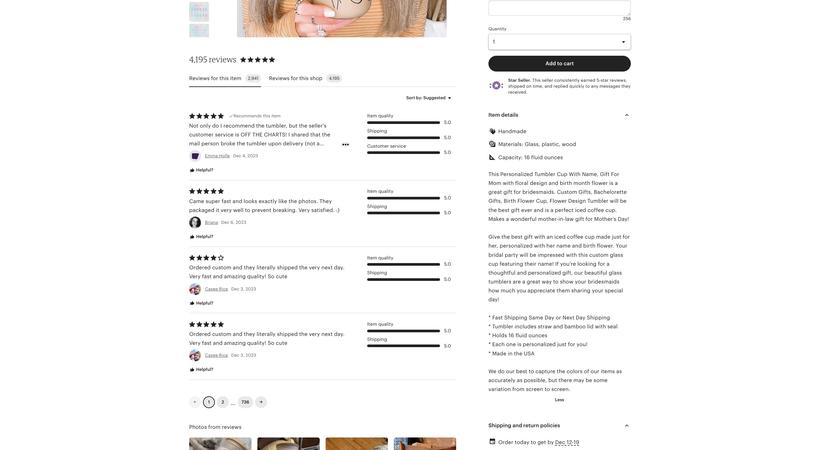 Task type: vqa. For each thing, say whether or not it's contained in the screenshot.
2nd CASEE RICE link from the bottom next
yes



Task type: describe. For each thing, give the bounding box(es) containing it.
item quality for 1st casee rice link from the bottom
[[368, 322, 394, 327]]

for inside the * fast shipping same day or next day shipping * tumbler includes straw and bamboo lid with seal * holds 16 fluid ounces * each one is personalized just for you! * made in the usa
[[569, 342, 576, 348]]

quality! for second casee rice link from the bottom of the page
[[247, 274, 267, 280]]

briana
[[205, 220, 218, 225]]

star
[[509, 78, 517, 83]]

messages
[[600, 84, 621, 89]]

seller
[[542, 78, 554, 83]]

bamboo
[[565, 324, 586, 330]]

breaking.
[[273, 207, 297, 213]]

photos.
[[299, 198, 318, 204]]

flower.
[[598, 243, 615, 249]]

1 personalized glass tumbler with name and birth flower for iced coffee with lid and straw gift for her birthday gift customized gift for mom bridal party gift bachelorette party gift christmas gift party favors company gift personalized gift darlify image from the top
[[189, 2, 209, 22]]

helpful? button for second casee rice link from the bottom of the page
[[184, 297, 219, 310]]

they inside this seller consistently earned 5-star reviews, shipped on time, and replied quickly to any messages they received.
[[622, 84, 631, 89]]

gift inside give the best gift with an iced coffee cup made just for her, personalized with her name and birth flower.  your bridal party will be impressed with this custom glass cup featuring their name!  if you're looking for a thoughtful and personalized gift, our beautiful glass tumblers are a great way to show your bridesmaids how much you appreciate them sharing your special day!
[[525, 234, 533, 240]]

emma holle dec 4, 2023
[[205, 154, 258, 159]]

256
[[624, 16, 632, 21]]

0 vertical spatial is
[[610, 180, 614, 186]]

2023 for emma holle link at the top of page
[[248, 154, 258, 159]]

dec for 1st casee rice link from the bottom
[[231, 353, 240, 358]]

this right recommends
[[263, 114, 271, 119]]

straw
[[539, 324, 552, 330]]

item quality for briana link in the left of the page
[[368, 189, 394, 194]]

design
[[530, 180, 548, 186]]

this down the 4,195 reviews
[[220, 75, 229, 81]]

2 flower from the left
[[550, 198, 567, 204]]

to inside add to cart button
[[558, 60, 563, 67]]

2 casee from the top
[[205, 353, 218, 358]]

appreciate
[[528, 288, 556, 294]]

cup
[[557, 171, 568, 177]]

9 5.0 from the top
[[444, 343, 451, 349]]

holds
[[493, 333, 508, 339]]

gift right the law
[[576, 216, 585, 222]]

less
[[556, 397, 565, 402]]

with left an on the bottom right
[[535, 234, 546, 240]]

0 vertical spatial personalized
[[500, 243, 533, 249]]

an
[[547, 234, 554, 240]]

for up beautiful
[[599, 261, 606, 267]]

name
[[557, 243, 571, 249]]

1 rice from the top
[[219, 287, 228, 292]]

wood
[[562, 141, 577, 148]]

* fast shipping same day or next day shipping * tumbler includes straw and bamboo lid with seal * holds 16 fluid ounces * each one is personalized just for you! * made in the usa
[[489, 315, 618, 357]]

iced inside this personalized tumbler cup with name, gift for mom with floral design and birth month flower is a great gift for bridesmaids.  custom gifts, bachelorette gifts, birth flower cup, flower design tumbler will be the best gift ever and is a perfect iced coffee cup. makes a wonderful mother-in-law gift for mother's day!
[[576, 207, 587, 213]]

to inside give the best gift with an iced coffee cup made just for her, personalized with her name and birth flower.  your bridal party will be impressed with this custom glass cup featuring their name!  if you're looking for a thoughtful and personalized gift, our beautiful glass tumblers are a great way to show your bridesmaids how much you appreciate them sharing your special day!
[[554, 279, 559, 285]]

the inside "we do our best to capture the colors of our items as accurately as possible, but there may be some variation from screen to screen."
[[557, 369, 566, 375]]

you
[[517, 288, 527, 294]]

recommends
[[234, 114, 262, 119]]

ever
[[522, 207, 533, 213]]

0 vertical spatial gifts,
[[579, 189, 593, 195]]

1 vertical spatial is
[[546, 207, 550, 213]]

capacity: 16 fluid ounces
[[499, 154, 564, 161]]

2 casee rice dec 3, 2023 from the top
[[205, 353, 257, 358]]

came super fast and looks exactly like the photos. they packaged it very well to prevent breaking. very satisfied. :)
[[189, 198, 340, 213]]

day!
[[619, 216, 630, 222]]

item quality for emma holle link at the top of page
[[368, 113, 394, 119]]

sharing
[[572, 288, 591, 294]]

best inside this personalized tumbler cup with name, gift for mom with floral design and birth month flower is a great gift for bridesmaids.  custom gifts, bachelorette gifts, birth flower cup, flower design tumbler will be the best gift ever and is a perfect iced coffee cup. makes a wonderful mother-in-law gift for mother's day!
[[499, 207, 510, 213]]

give
[[489, 234, 501, 240]]

received.
[[509, 90, 528, 95]]

tumbler inside the * fast shipping same day or next day shipping * tumbler includes straw and bamboo lid with seal * holds 16 fluid ounces * each one is personalized just for you! * made in the usa
[[493, 324, 514, 330]]

be inside this personalized tumbler cup with name, gift for mom with floral design and birth month flower is a great gift for bridesmaids.  custom gifts, bachelorette gifts, birth flower cup, flower design tumbler will be the best gift ever and is a perfect iced coffee cup. makes a wonderful mother-in-law gift for mother's day!
[[621, 198, 627, 204]]

1 vertical spatial glass
[[609, 270, 623, 276]]

1 * from the top
[[489, 315, 491, 321]]

reviews for this item
[[189, 75, 242, 81]]

very inside came super fast and looks exactly like the photos. they packaged it very well to prevent breaking. very satisfied. :)
[[221, 207, 232, 213]]

shop
[[310, 75, 323, 81]]

1 vertical spatial personalized
[[529, 270, 562, 276]]

1 vertical spatial reviews
[[222, 424, 242, 431]]

1 quality from the top
[[379, 113, 394, 119]]

customer
[[368, 143, 389, 149]]

1
[[208, 400, 210, 405]]

law
[[566, 216, 574, 222]]

same
[[529, 315, 544, 321]]

1 vertical spatial shipped
[[277, 265, 298, 271]]

shipped inside this seller consistently earned 5-star reviews, shipped on time, and replied quickly to any messages they received.
[[509, 84, 526, 89]]

the inside came super fast and looks exactly like the photos. they packaged it very well to prevent breaking. very satisfied. :)
[[289, 198, 297, 204]]

2 vertical spatial custom
[[212, 331, 232, 337]]

2 * from the top
[[489, 324, 491, 330]]

way
[[542, 279, 552, 285]]

2 ordered custom and they literally shipped the very next day. very fast and amazing quality! so cute from the top
[[189, 331, 345, 346]]

gift,
[[563, 270, 574, 276]]

2 personalized glass tumbler with name and birth flower for iced coffee with lid and straw gift for her birthday gift customized gift for mom bridal party gift bachelorette party gift christmas gift party favors company gift personalized gift darlify image from the top
[[189, 24, 209, 44]]

very for second casee rice link from the bottom of the page
[[189, 274, 201, 280]]

1 horizontal spatial fluid
[[532, 154, 543, 161]]

a right makes
[[507, 216, 510, 222]]

recommends this item
[[234, 114, 281, 119]]

quality! for 1st casee rice link from the bottom
[[247, 340, 267, 346]]

this inside give the best gift with an iced coffee cup made just for her, personalized with her name and birth flower.  your bridal party will be impressed with this custom glass cup featuring their name!  if you're looking for a thoughtful and personalized gift, our beautiful glass tumblers are a great way to show your bridesmaids how much you appreciate them sharing your special day!
[[579, 252, 588, 258]]

6,
[[231, 220, 235, 225]]

so for 1st casee rice link from the bottom
[[268, 340, 275, 346]]

mother-
[[539, 216, 559, 222]]

0 horizontal spatial gifts,
[[489, 198, 503, 204]]

1 vertical spatial cup
[[489, 261, 499, 267]]

5 5.0 from the top
[[444, 210, 451, 216]]

with inside this personalized tumbler cup with name, gift for mom with floral design and birth month flower is a great gift for bridesmaids.  custom gifts, bachelorette gifts, birth flower cup, flower design tumbler will be the best gift ever and is a perfect iced coffee cup. makes a wonderful mother-in-law gift for mother's day!
[[503, 180, 514, 186]]

thoughtful
[[489, 270, 516, 276]]

fast for 1st casee rice link from the bottom
[[202, 340, 212, 346]]

the inside the * fast shipping same day or next day shipping * tumbler includes straw and bamboo lid with seal * holds 16 fluid ounces * each one is personalized just for you! * made in the usa
[[515, 351, 523, 357]]

details
[[502, 112, 519, 118]]

for up your
[[623, 234, 631, 240]]

1 day. from the top
[[334, 265, 345, 271]]

ordered for second casee rice link from the bottom of the page
[[189, 265, 211, 271]]

amazing for 1st casee rice link from the bottom
[[224, 340, 246, 346]]

with up you're
[[567, 252, 578, 258]]

usa
[[524, 351, 535, 357]]

impressed
[[538, 252, 565, 258]]

3 * from the top
[[489, 333, 491, 339]]

our inside give the best gift with an iced coffee cup made just for her, personalized with her name and birth flower.  your bridal party will be impressed with this custom glass cup featuring their name!  if you're looking for a thoughtful and personalized gift, our beautiful glass tumblers are a great way to show your bridesmaids how much you appreciate them sharing your special day!
[[575, 270, 584, 276]]

much
[[501, 288, 516, 294]]

it
[[216, 207, 220, 213]]

2023 for 1st casee rice link from the bottom
[[246, 353, 257, 358]]

1 3, from the top
[[241, 287, 245, 292]]

19
[[574, 439, 580, 446]]

2
[[222, 400, 224, 405]]

they for 1st casee rice link from the bottom
[[244, 331, 255, 337]]

1 casee rice dec 3, 2023 from the top
[[205, 287, 257, 292]]

suggested
[[424, 95, 446, 100]]

they
[[320, 198, 332, 204]]

screen
[[527, 386, 544, 393]]

0 horizontal spatial our
[[507, 369, 515, 375]]

earned
[[581, 78, 596, 83]]

dec 12-19 button
[[556, 438, 580, 447]]

her,
[[489, 243, 499, 249]]

2 casee rice link from the top
[[205, 353, 228, 358]]

this for seller
[[533, 78, 541, 83]]

from inside "we do our best to capture the colors of our items as accurately as possible, but there may be some variation from screen to screen."
[[513, 386, 525, 393]]

8 5.0 from the top
[[444, 328, 451, 334]]

briana dec 6, 2023
[[205, 220, 247, 225]]

looks
[[244, 198, 257, 204]]

1 flower from the left
[[518, 198, 535, 204]]

bachelorette
[[594, 189, 627, 195]]

capacity:
[[499, 154, 523, 161]]

0 vertical spatial glass
[[611, 252, 624, 258]]

star
[[601, 78, 609, 83]]

0 horizontal spatial as
[[517, 378, 523, 384]]

how
[[489, 288, 500, 294]]

lid
[[588, 324, 594, 330]]

shipping inside shipping and return policies dropdown button
[[489, 423, 512, 429]]

beautiful
[[585, 270, 608, 276]]

very for 1st casee rice link from the bottom
[[189, 340, 201, 346]]

dec for emma holle link at the top of page
[[233, 154, 241, 159]]

1 ordered custom and they literally shipped the very next day. very fast and amazing quality! so cute from the top
[[189, 265, 345, 280]]

cup,
[[537, 198, 549, 204]]

next
[[563, 315, 575, 321]]

ordered for 1st casee rice link from the bottom
[[189, 331, 211, 337]]

2 horizontal spatial our
[[591, 369, 600, 375]]

3 5.0 from the top
[[444, 150, 451, 155]]

holle
[[219, 154, 230, 159]]

give the best gift with an iced coffee cup made just for her, personalized with her name and birth flower.  your bridal party will be impressed with this custom glass cup featuring their name!  if you're looking for a thoughtful and personalized gift, our beautiful glass tumblers are a great way to show your bridesmaids how much you appreciate them sharing your special day!
[[489, 234, 631, 303]]

4 * from the top
[[489, 342, 491, 348]]

today
[[515, 439, 530, 446]]

and inside dropdown button
[[513, 423, 523, 429]]

very for second casee rice link from the bottom of the page
[[309, 265, 320, 271]]

very inside came super fast and looks exactly like the photos. they packaged it very well to prevent breaking. very satisfied. :)
[[299, 207, 310, 213]]

quantity
[[489, 26, 507, 31]]

but
[[549, 378, 558, 384]]

5 * from the top
[[489, 351, 491, 357]]

0 vertical spatial 16
[[525, 154, 530, 161]]

custom inside give the best gift with an iced coffee cup made just for her, personalized with her name and birth flower.  your bridal party will be impressed with this custom glass cup featuring their name!  if you're looking for a thoughtful and personalized gift, our beautiful glass tumblers are a great way to show your bridesmaids how much you appreciate them sharing your special day!
[[590, 252, 609, 258]]

for left "mother's"
[[586, 216, 593, 222]]

3 quality from the top
[[379, 255, 394, 261]]

2 vertical spatial shipped
[[277, 331, 298, 337]]

replied
[[554, 84, 569, 89]]

736 link
[[238, 397, 253, 408]]

by:
[[417, 95, 423, 100]]

one
[[507, 342, 516, 348]]

to up possible, at the bottom of page
[[529, 369, 535, 375]]

emma holle link
[[205, 154, 230, 159]]

1 vertical spatial custom
[[212, 265, 232, 271]]

this personalized tumbler cup with name, gift for mom with floral design and birth month flower is a great gift for bridesmaids.  custom gifts, bachelorette gifts, birth flower cup, flower design tumbler will be the best gift ever and is a perfect iced coffee cup. makes a wonderful mother-in-law gift for mother's day!
[[489, 171, 630, 222]]

item inside dropdown button
[[489, 112, 501, 118]]

like
[[279, 198, 288, 204]]

satisfied.
[[312, 207, 335, 213]]

plastic,
[[542, 141, 561, 148]]

736
[[242, 400, 250, 405]]

consistently
[[555, 78, 580, 83]]

you!
[[577, 342, 588, 348]]

fluid inside the * fast shipping same day or next day shipping * tumbler includes straw and bamboo lid with seal * holds 16 fluid ounces * each one is personalized just for you! * made in the usa
[[516, 333, 528, 339]]

order
[[499, 439, 514, 446]]

fast for second casee rice link from the bottom of the page
[[202, 274, 212, 280]]

will inside give the best gift with an iced coffee cup made just for her, personalized with her name and birth flower.  your bridal party will be impressed with this custom glass cup featuring their name!  if you're looking for a thoughtful and personalized gift, our beautiful glass tumblers are a great way to show your bridesmaids how much you appreciate them sharing your special day!
[[520, 252, 529, 258]]



Task type: locate. For each thing, give the bounding box(es) containing it.
this up looking
[[579, 252, 588, 258]]

1 horizontal spatial your
[[593, 288, 604, 294]]

1 5.0 from the top
[[444, 120, 451, 125]]

0 vertical spatial as
[[617, 369, 623, 375]]

to left get
[[531, 439, 537, 446]]

0 vertical spatial amazing
[[224, 274, 246, 280]]

0 vertical spatial birth
[[560, 180, 573, 186]]

be inside give the best gift with an iced coffee cup made just for her, personalized with her name and birth flower.  your bridal party will be impressed with this custom glass cup featuring their name!  if you're looking for a thoughtful and personalized gift, our beautiful glass tumblers are a great way to show your bridesmaids how much you appreciate them sharing your special day!
[[530, 252, 537, 258]]

gift
[[601, 171, 610, 177]]

just inside give the best gift with an iced coffee cup made just for her, personalized with her name and birth flower.  your bridal party will be impressed with this custom glass cup featuring their name!  if you're looking for a thoughtful and personalized gift, our beautiful glass tumblers are a great way to show your bridesmaids how much you appreciate them sharing your special day!
[[613, 234, 622, 240]]

1 vertical spatial as
[[517, 378, 523, 384]]

cart
[[564, 60, 574, 67]]

0 vertical spatial very
[[299, 207, 310, 213]]

12-
[[567, 439, 574, 446]]

1 vertical spatial very
[[189, 274, 201, 280]]

4,195 right shop
[[329, 76, 340, 81]]

bridal
[[489, 252, 504, 258]]

2 horizontal spatial be
[[621, 198, 627, 204]]

2 quality from the top
[[379, 189, 394, 194]]

with
[[570, 171, 581, 177]]

flower
[[518, 198, 535, 204], [550, 198, 567, 204]]

as left possible, at the bottom of page
[[517, 378, 523, 384]]

best inside "we do our best to capture the colors of our items as accurately as possible, but there may be some variation from screen to screen."
[[517, 369, 528, 375]]

Add your personalization text field
[[489, 0, 632, 16]]

this left shop
[[300, 75, 309, 81]]

item
[[230, 75, 242, 81], [272, 114, 281, 119]]

2 amazing from the top
[[224, 340, 246, 346]]

you're
[[561, 261, 577, 267]]

a up mother-
[[551, 207, 554, 213]]

coffee up name
[[568, 234, 584, 240]]

4 item quality from the top
[[368, 322, 394, 327]]

this inside this personalized tumbler cup with name, gift for mom with floral design and birth month flower is a great gift for bridesmaids.  custom gifts, bachelorette gifts, birth flower cup, flower design tumbler will be the best gift ever and is a perfect iced coffee cup. makes a wonderful mother-in-law gift for mother's day!
[[489, 171, 499, 177]]

flower up perfect
[[550, 198, 567, 204]]

your up sharing
[[575, 279, 587, 285]]

so for second casee rice link from the bottom of the page
[[268, 274, 275, 280]]

0 vertical spatial be
[[621, 198, 627, 204]]

custom
[[558, 189, 578, 195]]

for down the 4,195 reviews
[[211, 75, 218, 81]]

1 horizontal spatial great
[[527, 279, 541, 285]]

4,195 for 4,195 reviews
[[189, 55, 207, 64]]

personalized glass tumbler with name and birth flower for iced coffee with lid and straw gift for her birthday gift customized gift for mom bridal party gift bachelorette party gift christmas gift party favors company gift personalized gift darlify image
[[189, 2, 209, 22], [189, 24, 209, 44]]

1 vertical spatial 16
[[509, 333, 515, 339]]

0 horizontal spatial 16
[[509, 333, 515, 339]]

0 vertical spatial coffee
[[588, 207, 605, 213]]

2 cute from the top
[[276, 340, 288, 346]]

birth inside this personalized tumbler cup with name, gift for mom with floral design and birth month flower is a great gift for bridesmaids.  custom gifts, bachelorette gifts, birth flower cup, flower design tumbler will be the best gift ever and is a perfect iced coffee cup. makes a wonderful mother-in-law gift for mother's day!
[[560, 180, 573, 186]]

4 helpful? button from the top
[[184, 364, 219, 376]]

reviews down the 4,195 reviews
[[189, 75, 210, 81]]

is inside the * fast shipping same day or next day shipping * tumbler includes straw and bamboo lid with seal * holds 16 fluid ounces * each one is personalized just for you! * made in the usa
[[518, 342, 522, 348]]

0 vertical spatial shipped
[[509, 84, 526, 89]]

will inside this personalized tumbler cup with name, gift for mom with floral design and birth month flower is a great gift for bridesmaids.  custom gifts, bachelorette gifts, birth flower cup, flower design tumbler will be the best gift ever and is a perfect iced coffee cup. makes a wonderful mother-in-law gift for mother's day!
[[611, 198, 619, 204]]

so
[[268, 274, 275, 280], [268, 340, 275, 346]]

fluid down materials: glass, plastic, wood
[[532, 154, 543, 161]]

policies
[[541, 423, 561, 429]]

with right lid on the bottom
[[596, 324, 607, 330]]

to inside came super fast and looks exactly like the photos. they packaged it very well to prevent breaking. very satisfied. :)
[[245, 207, 251, 213]]

for down the floral
[[514, 189, 522, 195]]

4,195 reviews
[[189, 55, 237, 64]]

variation
[[489, 386, 511, 393]]

our right of
[[591, 369, 600, 375]]

to down earned
[[586, 84, 590, 89]]

best up party
[[512, 234, 523, 240]]

cup down bridal
[[489, 261, 499, 267]]

item
[[489, 112, 501, 118], [368, 113, 378, 119], [368, 189, 378, 194], [368, 255, 378, 261], [368, 322, 378, 327]]

best inside give the best gift with an iced coffee cup made just for her, personalized with her name and birth flower.  your bridal party will be impressed with this custom glass cup featuring their name!  if you're looking for a thoughtful and personalized gift, our beautiful glass tumblers are a great way to show your bridesmaids how much you appreciate them sharing your special day!
[[512, 234, 523, 240]]

be down the bachelorette
[[621, 198, 627, 204]]

0 vertical spatial literally
[[257, 265, 276, 271]]

1 vertical spatial iced
[[555, 234, 566, 240]]

iced up name
[[555, 234, 566, 240]]

fast
[[222, 198, 231, 204], [202, 274, 212, 280], [202, 340, 212, 346]]

2 helpful? from the top
[[195, 234, 214, 239]]

just up your
[[613, 234, 622, 240]]

2023 for second casee rice link from the bottom of the page
[[246, 287, 257, 292]]

2 vertical spatial best
[[517, 369, 528, 375]]

we do our best to capture the colors of our items as accurately as possible, but there may be some variation from screen to screen.
[[489, 369, 623, 393]]

be inside "we do our best to capture the colors of our items as accurately as possible, but there may be some variation from screen to screen."
[[586, 378, 593, 384]]

mom
[[489, 180, 502, 186]]

0 horizontal spatial tumbler
[[493, 324, 514, 330]]

0 vertical spatial iced
[[576, 207, 587, 213]]

5-
[[597, 78, 601, 83]]

just inside the * fast shipping same day or next day shipping * tumbler includes straw and bamboo lid with seal * holds 16 fluid ounces * each one is personalized just for you! * made in the usa
[[558, 342, 567, 348]]

glass up bridesmaids
[[609, 270, 623, 276]]

gifts, left birth
[[489, 198, 503, 204]]

1 next from the top
[[322, 265, 333, 271]]

their
[[525, 261, 537, 267]]

will up cup.
[[611, 198, 619, 204]]

1 vertical spatial item
[[272, 114, 281, 119]]

2 3, from the top
[[241, 353, 245, 358]]

and inside came super fast and looks exactly like the photos. they packaged it very well to prevent breaking. very satisfied. :)
[[233, 198, 242, 204]]

2 horizontal spatial tumbler
[[588, 198, 609, 204]]

wonderful
[[511, 216, 537, 222]]

tumblers
[[489, 279, 512, 285]]

1 vertical spatial ordered
[[189, 331, 211, 337]]

0 horizontal spatial iced
[[555, 234, 566, 240]]

are
[[513, 279, 521, 285]]

name!
[[539, 261, 554, 267]]

reviews for this shop
[[269, 75, 323, 81]]

1 vertical spatial ounces
[[529, 333, 548, 339]]

1 horizontal spatial just
[[613, 234, 622, 240]]

0 vertical spatial tumbler
[[535, 171, 556, 177]]

0 vertical spatial this
[[533, 78, 541, 83]]

them
[[557, 288, 571, 294]]

perfect
[[555, 207, 574, 213]]

great up appreciate at the right bottom
[[527, 279, 541, 285]]

reviews for reviews for this shop
[[269, 75, 290, 81]]

fluid down includes
[[516, 333, 528, 339]]

1 ordered from the top
[[189, 265, 211, 271]]

0 horizontal spatial be
[[530, 252, 537, 258]]

fast inside came super fast and looks exactly like the photos. they packaged it very well to prevent breaking. very satisfied. :)
[[222, 198, 231, 204]]

reviews
[[209, 55, 237, 64], [222, 424, 242, 431]]

a right are
[[523, 279, 526, 285]]

* left 'fast'
[[489, 315, 491, 321]]

personalized down name!
[[529, 270, 562, 276]]

best
[[499, 207, 510, 213], [512, 234, 523, 240], [517, 369, 528, 375]]

a
[[616, 180, 618, 186], [551, 207, 554, 213], [507, 216, 510, 222], [607, 261, 610, 267], [523, 279, 526, 285]]

0 vertical spatial they
[[622, 84, 631, 89]]

the
[[289, 198, 297, 204], [489, 207, 497, 213], [502, 234, 510, 240], [299, 265, 308, 271], [299, 331, 308, 337], [515, 351, 523, 357], [557, 369, 566, 375]]

4 5.0 from the top
[[444, 195, 451, 201]]

made
[[493, 351, 507, 357]]

emma
[[205, 154, 218, 159]]

1 amazing from the top
[[224, 274, 246, 280]]

1 vertical spatial tumbler
[[588, 198, 609, 204]]

your down bridesmaids
[[593, 288, 604, 294]]

just left you! at the bottom
[[558, 342, 567, 348]]

and inside the * fast shipping same day or next day shipping * tumbler includes straw and bamboo lid with seal * holds 16 fluid ounces * each one is personalized just for you! * made in the usa
[[554, 324, 564, 330]]

day up bamboo
[[576, 315, 586, 321]]

gift up birth
[[504, 189, 513, 195]]

1 horizontal spatial will
[[611, 198, 619, 204]]

1 horizontal spatial be
[[586, 378, 593, 384]]

glass,
[[525, 141, 541, 148]]

great inside give the best gift with an iced coffee cup made just for her, personalized with her name and birth flower.  your bridal party will be impressed with this custom glass cup featuring their name!  if you're looking for a thoughtful and personalized gift, our beautiful glass tumblers are a great way to show your bridesmaids how much you appreciate them sharing your special day!
[[527, 279, 541, 285]]

0 vertical spatial your
[[575, 279, 587, 285]]

our right the gift,
[[575, 270, 584, 276]]

helpful?
[[195, 168, 214, 173], [195, 234, 214, 239], [195, 301, 214, 306], [195, 367, 214, 372]]

0 horizontal spatial item
[[230, 75, 242, 81]]

with down personalized
[[503, 180, 514, 186]]

glass down your
[[611, 252, 624, 258]]

tab list
[[189, 70, 457, 87]]

this for personalized
[[489, 171, 499, 177]]

3 item quality from the top
[[368, 255, 394, 261]]

2 literally from the top
[[257, 331, 276, 337]]

tumbler up design
[[535, 171, 556, 177]]

birth left flower.
[[584, 243, 596, 249]]

service
[[391, 143, 406, 149]]

2 5.0 from the top
[[444, 135, 451, 140]]

1 vertical spatial will
[[520, 252, 529, 258]]

4 helpful? from the top
[[195, 367, 214, 372]]

item quality
[[368, 113, 394, 119], [368, 189, 394, 194], [368, 255, 394, 261], [368, 322, 394, 327]]

3 helpful? from the top
[[195, 301, 214, 306]]

2 item quality from the top
[[368, 189, 394, 194]]

7 5.0 from the top
[[444, 277, 451, 282]]

16 down glass,
[[525, 154, 530, 161]]

1 so from the top
[[268, 274, 275, 280]]

be down of
[[586, 378, 593, 384]]

2 so from the top
[[268, 340, 275, 346]]

from right photos
[[209, 424, 221, 431]]

1 vertical spatial rice
[[219, 353, 228, 358]]

1 casee from the top
[[205, 287, 218, 292]]

4 quality from the top
[[379, 322, 394, 327]]

cup
[[585, 234, 595, 240], [489, 261, 499, 267]]

day.
[[334, 265, 345, 271], [334, 331, 345, 337]]

0 vertical spatial from
[[513, 386, 525, 393]]

…
[[231, 397, 236, 407]]

* left the made
[[489, 351, 491, 357]]

1 vertical spatial 3,
[[241, 353, 245, 358]]

2 reviews from the left
[[269, 75, 290, 81]]

they for second casee rice link from the bottom of the page
[[244, 265, 255, 271]]

the inside this personalized tumbler cup with name, gift for mom with floral design and birth month flower is a great gift for bridesmaids.  custom gifts, bachelorette gifts, birth flower cup, flower design tumbler will be the best gift ever and is a perfect iced coffee cup. makes a wonderful mother-in-law gift for mother's day!
[[489, 207, 497, 213]]

0 vertical spatial ounces
[[545, 154, 564, 161]]

from left screen
[[513, 386, 525, 393]]

add to cart button
[[489, 56, 632, 72]]

1 quality! from the top
[[247, 274, 267, 280]]

personalized
[[501, 171, 534, 177]]

1 horizontal spatial 4,195
[[329, 76, 340, 81]]

1 vertical spatial literally
[[257, 331, 276, 337]]

1 horizontal spatial item
[[272, 114, 281, 119]]

and inside this seller consistently earned 5-star reviews, shipped on time, and replied quickly to any messages they received.
[[545, 84, 553, 89]]

1 vertical spatial fast
[[202, 274, 212, 280]]

items
[[601, 369, 616, 375]]

tumbler down the bachelorette
[[588, 198, 609, 204]]

gifts,
[[579, 189, 593, 195], [489, 198, 503, 204]]

2 day. from the top
[[334, 331, 345, 337]]

featuring
[[500, 261, 524, 267]]

1 vertical spatial very
[[309, 265, 320, 271]]

2 vertical spatial be
[[586, 378, 593, 384]]

will up their
[[520, 252, 529, 258]]

0 vertical spatial just
[[613, 234, 622, 240]]

as
[[617, 369, 623, 375], [517, 378, 523, 384]]

very
[[299, 207, 310, 213], [189, 274, 201, 280], [189, 340, 201, 346]]

coffee
[[588, 207, 605, 213], [568, 234, 584, 240]]

get
[[538, 439, 547, 446]]

16 up one on the right
[[509, 333, 515, 339]]

ounces down plastic,
[[545, 154, 564, 161]]

2 next from the top
[[322, 331, 333, 337]]

amazing for second casee rice link from the bottom of the page
[[224, 274, 246, 280]]

2023
[[248, 154, 258, 159], [236, 220, 247, 225], [246, 287, 257, 292], [246, 353, 257, 358]]

if
[[556, 261, 559, 267]]

1 vertical spatial cute
[[276, 340, 288, 346]]

sort
[[407, 95, 415, 100]]

0 vertical spatial casee rice dec 3, 2023
[[205, 287, 257, 292]]

0 vertical spatial reviews
[[209, 55, 237, 64]]

reviews down …
[[222, 424, 242, 431]]

dec for second casee rice link from the bottom of the page
[[231, 287, 240, 292]]

name,
[[583, 171, 599, 177]]

helpful? button for emma holle link at the top of page
[[184, 164, 219, 177]]

casee
[[205, 287, 218, 292], [205, 353, 218, 358]]

2 vertical spatial is
[[518, 342, 522, 348]]

materials: glass, plastic, wood
[[499, 141, 577, 148]]

add
[[546, 60, 557, 67]]

tumbler up holds
[[493, 324, 514, 330]]

day
[[545, 315, 555, 321], [576, 315, 586, 321]]

personalized up usa
[[523, 342, 556, 348]]

accurately
[[489, 378, 516, 384]]

2 ordered from the top
[[189, 331, 211, 337]]

1 day from the left
[[545, 315, 555, 321]]

personalized inside the * fast shipping same day or next day shipping * tumbler includes straw and bamboo lid with seal * holds 16 fluid ounces * each one is personalized just for you! * made in the usa
[[523, 342, 556, 348]]

capture
[[536, 369, 556, 375]]

1 horizontal spatial birth
[[584, 243, 596, 249]]

2 day from the left
[[576, 315, 586, 321]]

gift down wonderful
[[525, 234, 533, 240]]

* left holds
[[489, 333, 491, 339]]

2 link
[[217, 397, 229, 408]]

0 vertical spatial will
[[611, 198, 619, 204]]

0 horizontal spatial birth
[[560, 180, 573, 186]]

0 vertical spatial rice
[[219, 287, 228, 292]]

0 vertical spatial item
[[230, 75, 242, 81]]

0 horizontal spatial coffee
[[568, 234, 584, 240]]

to down "but"
[[545, 386, 551, 393]]

1 horizontal spatial this
[[533, 78, 541, 83]]

packaged
[[189, 207, 215, 213]]

item left 2,941
[[230, 75, 242, 81]]

2 quality! from the top
[[247, 340, 267, 346]]

as right items
[[617, 369, 623, 375]]

1 reviews from the left
[[189, 75, 210, 81]]

4,195 up reviews for this item on the top left of the page
[[189, 55, 207, 64]]

birth up custom
[[560, 180, 573, 186]]

1 vertical spatial birth
[[584, 243, 596, 249]]

a down for
[[616, 180, 618, 186]]

is up the bachelorette
[[610, 180, 614, 186]]

they
[[622, 84, 631, 89], [244, 265, 255, 271], [244, 331, 255, 337]]

to left cart
[[558, 60, 563, 67]]

coffee inside this personalized tumbler cup with name, gift for mom with floral design and birth month flower is a great gift for bridesmaids.  custom gifts, bachelorette gifts, birth flower cup, flower design tumbler will be the best gift ever and is a perfect iced coffee cup. makes a wonderful mother-in-law gift for mother's day!
[[588, 207, 605, 213]]

bridesmaids.
[[523, 189, 556, 195]]

our right do
[[507, 369, 515, 375]]

2 horizontal spatial is
[[610, 180, 614, 186]]

16 inside the * fast shipping same day or next day shipping * tumbler includes straw and bamboo lid with seal * holds 16 fluid ounces * each one is personalized just for you! * made in the usa
[[509, 333, 515, 339]]

1 vertical spatial ordered custom and they literally shipped the very next day. very fast and amazing quality! so cute
[[189, 331, 345, 346]]

ounces down straw
[[529, 333, 548, 339]]

gifts, down month
[[579, 189, 593, 195]]

1 horizontal spatial cup
[[585, 234, 595, 240]]

2 vertical spatial very
[[189, 340, 201, 346]]

1 vertical spatial personalized glass tumbler with name and birth flower for iced coffee with lid and straw gift for her birthday gift customized gift for mom bridal party gift bachelorette party gift christmas gift party favors company gift personalized gift darlify image
[[189, 24, 209, 44]]

flower up 'ever'
[[518, 198, 535, 204]]

0 vertical spatial cup
[[585, 234, 595, 240]]

2 vertical spatial personalized
[[523, 342, 556, 348]]

coffee inside give the best gift with an iced coffee cup made just for her, personalized with her name and birth flower.  your bridal party will be impressed with this custom glass cup featuring their name!  if you're looking for a thoughtful and personalized gift, our beautiful glass tumblers are a great way to show your bridesmaids how much you appreciate them sharing your special day!
[[568, 234, 584, 240]]

1 helpful? button from the top
[[184, 164, 219, 177]]

super
[[206, 198, 220, 204]]

2 helpful? button from the top
[[184, 231, 219, 243]]

1 vertical spatial amazing
[[224, 340, 246, 346]]

1 horizontal spatial from
[[513, 386, 525, 393]]

1 literally from the top
[[257, 265, 276, 271]]

best up possible, at the bottom of page
[[517, 369, 528, 375]]

made
[[597, 234, 611, 240]]

for left you! at the bottom
[[569, 342, 576, 348]]

is right one on the right
[[518, 342, 522, 348]]

reviews up reviews for this item on the top left of the page
[[209, 55, 237, 64]]

0 vertical spatial ordered
[[189, 265, 211, 271]]

makes
[[489, 216, 505, 222]]

this up mom
[[489, 171, 499, 177]]

3 helpful? button from the top
[[184, 297, 219, 310]]

1 horizontal spatial iced
[[576, 207, 587, 213]]

item quality for second casee rice link from the bottom of the page
[[368, 255, 394, 261]]

tab list containing reviews for this item
[[189, 70, 457, 87]]

is up mother-
[[546, 207, 550, 213]]

cup.
[[606, 207, 617, 213]]

coffee up "mother's"
[[588, 207, 605, 213]]

reviews right 2,941
[[269, 75, 290, 81]]

1 vertical spatial quality!
[[247, 340, 267, 346]]

this inside this seller consistently earned 5-star reviews, shipped on time, and replied quickly to any messages they received.
[[533, 78, 541, 83]]

for
[[211, 75, 218, 81], [291, 75, 298, 81], [514, 189, 522, 195], [586, 216, 593, 222], [623, 234, 631, 240], [599, 261, 606, 267], [569, 342, 576, 348]]

be up their
[[530, 252, 537, 258]]

best down birth
[[499, 207, 510, 213]]

or
[[556, 315, 562, 321]]

photos from reviews
[[189, 424, 242, 431]]

with inside the * fast shipping same day or next day shipping * tumbler includes straw and bamboo lid with seal * holds 16 fluid ounces * each one is personalized just for you! * made in the usa
[[596, 324, 607, 330]]

well
[[233, 207, 244, 213]]

2 vertical spatial they
[[244, 331, 255, 337]]

this up time,
[[533, 78, 541, 83]]

6 5.0 from the top
[[444, 262, 451, 267]]

shipping and return policies button
[[483, 418, 637, 434]]

2 vertical spatial tumbler
[[493, 324, 514, 330]]

1 casee rice link from the top
[[205, 287, 228, 292]]

0 vertical spatial ordered custom and they literally shipped the very next day. very fast and amazing quality! so cute
[[189, 265, 345, 280]]

1 horizontal spatial flower
[[550, 198, 567, 204]]

item right recommends
[[272, 114, 281, 119]]

0 vertical spatial quality!
[[247, 274, 267, 280]]

1 vertical spatial casee rice link
[[205, 353, 228, 358]]

we
[[489, 369, 497, 375]]

* down day!
[[489, 324, 491, 330]]

day left or
[[545, 315, 555, 321]]

cup left made on the bottom of the page
[[585, 234, 595, 240]]

birth inside give the best gift with an iced coffee cup made just for her, personalized with her name and birth flower.  your bridal party will be impressed with this custom glass cup featuring their name!  if you're looking for a thoughtful and personalized gift, our beautiful glass tumblers are a great way to show your bridesmaids how much you appreciate them sharing your special day!
[[584, 243, 596, 249]]

4,195 for 4,195
[[329, 76, 340, 81]]

2 rice from the top
[[219, 353, 228, 358]]

great down mom
[[489, 189, 503, 195]]

any
[[592, 84, 599, 89]]

0 vertical spatial casee
[[205, 287, 218, 292]]

0 vertical spatial fluid
[[532, 154, 543, 161]]

helpful? button for briana link in the left of the page
[[184, 231, 219, 243]]

gift down birth
[[511, 207, 520, 213]]

1 horizontal spatial reviews
[[269, 75, 290, 81]]

star seller.
[[509, 78, 532, 83]]

a up beautiful
[[607, 261, 610, 267]]

iced inside give the best gift with an iced coffee cup made just for her, personalized with her name and birth flower.  your bridal party will be impressed with this custom glass cup featuring their name!  if you're looking for a thoughtful and personalized gift, our beautiful glass tumblers are a great way to show your bridesmaids how much you appreciate them sharing your special day!
[[555, 234, 566, 240]]

ounces inside the * fast shipping same day or next day shipping * tumbler includes straw and bamboo lid with seal * holds 16 fluid ounces * each one is personalized just for you! * made in the usa
[[529, 333, 548, 339]]

to right well at the top left of page
[[245, 207, 251, 213]]

0 vertical spatial next
[[322, 265, 333, 271]]

personalized up party
[[500, 243, 533, 249]]

1 helpful? from the top
[[195, 168, 214, 173]]

reviews for reviews for this item
[[189, 75, 210, 81]]

to right way
[[554, 279, 559, 285]]

1 cute from the top
[[276, 274, 288, 280]]

0 horizontal spatial reviews
[[189, 75, 210, 81]]

iced down design
[[576, 207, 587, 213]]

customer service
[[368, 143, 406, 149]]

1 item quality from the top
[[368, 113, 394, 119]]

1 link
[[203, 397, 215, 408]]

great inside this personalized tumbler cup with name, gift for mom with floral design and birth month flower is a great gift for bridesmaids.  custom gifts, bachelorette gifts, birth flower cup, flower design tumbler will be the best gift ever and is a perfect iced coffee cup. makes a wonderful mother-in-law gift for mother's day!
[[489, 189, 503, 195]]

for left shop
[[291, 75, 298, 81]]

very for 1st casee rice link from the bottom
[[309, 331, 320, 337]]

1 vertical spatial coffee
[[568, 234, 584, 240]]

1 horizontal spatial day
[[576, 315, 586, 321]]

to inside this seller consistently earned 5-star reviews, shipped on time, and replied quickly to any messages they received.
[[586, 84, 590, 89]]

* left each
[[489, 342, 491, 348]]

2 vertical spatial fast
[[202, 340, 212, 346]]

the inside give the best gift with an iced coffee cup made just for her, personalized with her name and birth flower.  your bridal party will be impressed with this custom glass cup featuring their name!  if you're looking for a thoughtful and personalized gift, our beautiful glass tumblers are a great way to show your bridesmaids how much you appreciate them sharing your special day!
[[502, 234, 510, 240]]

1 vertical spatial from
[[209, 424, 221, 431]]

1 horizontal spatial our
[[575, 270, 584, 276]]

1 horizontal spatial tumbler
[[535, 171, 556, 177]]

helpful? button for 1st casee rice link from the bottom
[[184, 364, 219, 376]]

handmade
[[499, 128, 527, 135]]

with left the her on the right bottom of the page
[[535, 243, 546, 249]]



